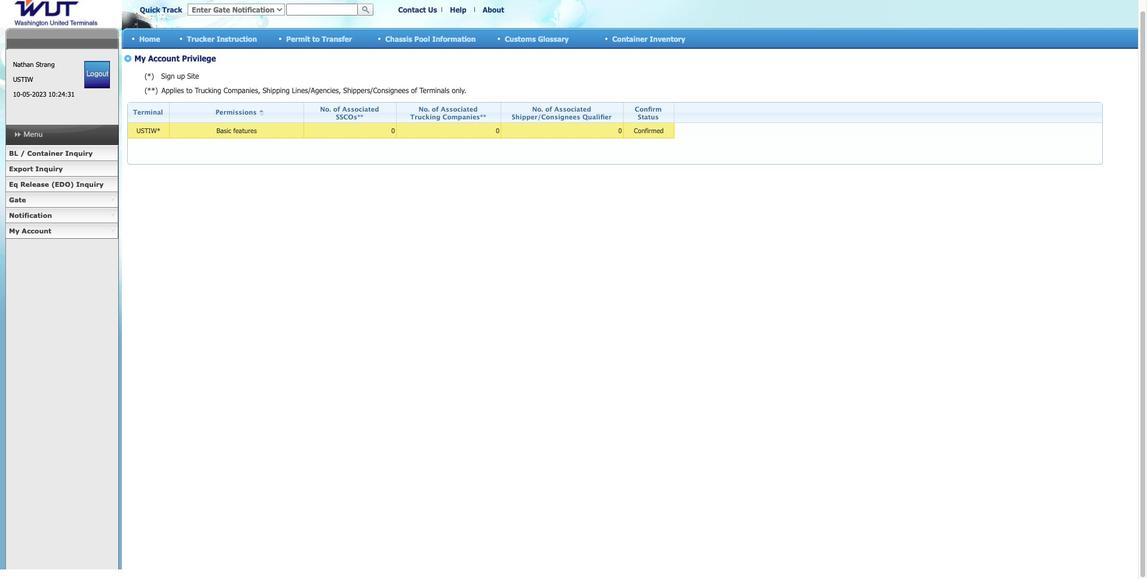 Task type: describe. For each thing, give the bounding box(es) containing it.
export inquiry
[[9, 165, 63, 173]]

contact us
[[398, 5, 437, 14]]

customs
[[505, 34, 536, 43]]

contact
[[398, 5, 426, 14]]

chassis
[[386, 34, 413, 43]]

2023
[[32, 90, 46, 98]]

nathan
[[13, 60, 34, 68]]

account
[[22, 227, 51, 235]]

about link
[[483, 5, 505, 14]]

10:24:31
[[48, 90, 75, 98]]

bl / container inquiry link
[[5, 146, 118, 161]]

inventory
[[650, 34, 686, 43]]

0 horizontal spatial container
[[27, 149, 63, 157]]

eq release (edo) inquiry
[[9, 181, 104, 188]]

export
[[9, 165, 33, 173]]

help
[[450, 5, 467, 14]]

to
[[313, 34, 320, 43]]

eq release (edo) inquiry link
[[5, 177, 118, 193]]

/
[[20, 149, 25, 157]]

trucker instruction
[[187, 34, 257, 43]]

nathan strang
[[13, 60, 55, 68]]

10-
[[13, 90, 23, 98]]

permit
[[286, 34, 310, 43]]

help link
[[450, 5, 467, 14]]

transfer
[[322, 34, 352, 43]]

customs glossary
[[505, 34, 569, 43]]

gate
[[9, 196, 26, 204]]

container inventory
[[613, 34, 686, 43]]

strang
[[36, 60, 55, 68]]

notification
[[9, 212, 52, 219]]

us
[[428, 5, 437, 14]]

chassis pool information
[[386, 34, 476, 43]]

quick
[[140, 5, 160, 14]]



Task type: vqa. For each thing, say whether or not it's contained in the screenshot.
"Chassis Pool Information" at left
yes



Task type: locate. For each thing, give the bounding box(es) containing it.
container
[[613, 34, 648, 43], [27, 149, 63, 157]]

container up export inquiry
[[27, 149, 63, 157]]

bl / container inquiry
[[9, 149, 93, 157]]

my account
[[9, 227, 51, 235]]

10-05-2023 10:24:31
[[13, 90, 75, 98]]

inquiry for (edo)
[[76, 181, 104, 188]]

release
[[20, 181, 49, 188]]

my
[[9, 227, 19, 235]]

quick track
[[140, 5, 182, 14]]

ustiw
[[13, 75, 33, 83]]

inquiry
[[65, 149, 93, 157], [35, 165, 63, 173], [76, 181, 104, 188]]

login image
[[84, 61, 110, 88]]

1 horizontal spatial container
[[613, 34, 648, 43]]

container left inventory
[[613, 34, 648, 43]]

about
[[483, 5, 505, 14]]

inquiry right (edo)
[[76, 181, 104, 188]]

1 vertical spatial inquiry
[[35, 165, 63, 173]]

0 vertical spatial inquiry
[[65, 149, 93, 157]]

pool
[[415, 34, 430, 43]]

track
[[162, 5, 182, 14]]

(edo)
[[51, 181, 74, 188]]

inquiry for container
[[65, 149, 93, 157]]

05-
[[22, 90, 32, 98]]

2 vertical spatial inquiry
[[76, 181, 104, 188]]

None text field
[[286, 4, 358, 16]]

home
[[139, 34, 160, 43]]

trucker
[[187, 34, 215, 43]]

my account link
[[5, 224, 118, 239]]

bl
[[9, 149, 18, 157]]

eq
[[9, 181, 18, 188]]

1 vertical spatial container
[[27, 149, 63, 157]]

glossary
[[538, 34, 569, 43]]

inquiry down bl / container inquiry
[[35, 165, 63, 173]]

0 vertical spatial container
[[613, 34, 648, 43]]

instruction
[[217, 34, 257, 43]]

inquiry up export inquiry link
[[65, 149, 93, 157]]

contact us link
[[398, 5, 437, 14]]

export inquiry link
[[5, 161, 118, 177]]

gate link
[[5, 193, 118, 208]]

permit to transfer
[[286, 34, 352, 43]]

notification link
[[5, 208, 118, 224]]

information
[[433, 34, 476, 43]]



